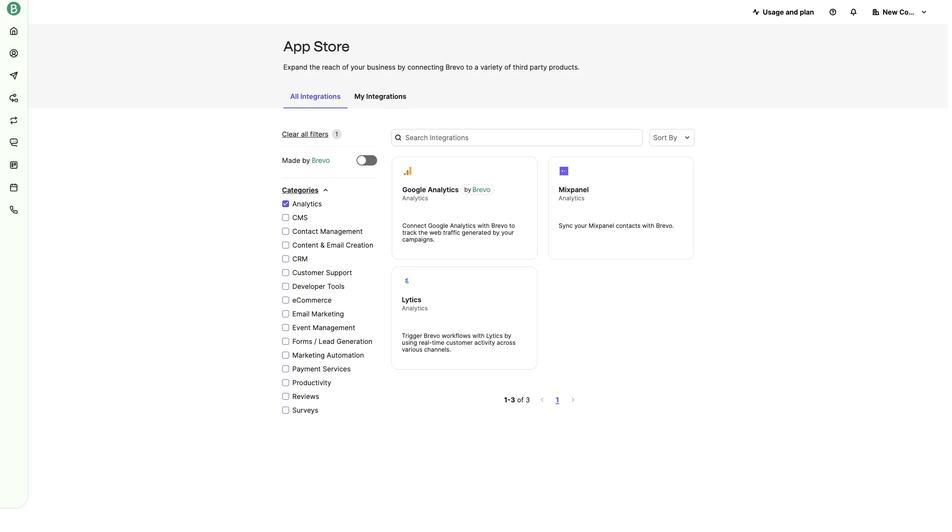 Task type: vqa. For each thing, say whether or not it's contained in the screenshot.
on within Send a message after a contact performs a specific action on your website.
no



Task type: locate. For each thing, give the bounding box(es) containing it.
1 integrations from the left
[[301, 92, 341, 101]]

0 horizontal spatial lytics
[[402, 295, 422, 304]]

2 horizontal spatial brevo
[[492, 222, 508, 229]]

lytics logo image
[[403, 276, 412, 286]]

all
[[301, 130, 308, 138]]

email up event
[[293, 310, 310, 318]]

0 vertical spatial lytics
[[402, 295, 422, 304]]

to right generated
[[510, 222, 515, 229]]

your
[[351, 63, 365, 71], [575, 222, 587, 229], [502, 229, 514, 236]]

by right activity
[[505, 332, 512, 339]]

with right traffic
[[478, 222, 490, 229]]

sort
[[654, 133, 667, 142]]

tab list
[[284, 88, 414, 108]]

my
[[355, 92, 365, 101]]

email right & on the top left of the page
[[327, 241, 344, 249]]

of right 'reach'
[[342, 63, 349, 71]]

brevo.
[[657, 222, 675, 229]]

0 horizontal spatial 3
[[511, 396, 516, 404]]

store
[[314, 38, 350, 55]]

1 horizontal spatial to
[[510, 222, 515, 229]]

0 horizontal spatial integrations
[[301, 92, 341, 101]]

the left 'reach'
[[310, 63, 320, 71]]

management for event management
[[313, 323, 355, 332]]

to
[[466, 63, 473, 71], [510, 222, 515, 229]]

lytics inside trigger brevo workflows with lytics by using real-time customer activity across various channels.
[[487, 332, 503, 339]]

workflows
[[442, 332, 471, 339]]

google down google analytics logo
[[403, 185, 426, 194]]

channels.
[[424, 346, 452, 353]]

mixpanel logo image
[[560, 166, 569, 176]]

activity
[[475, 339, 496, 346]]

company
[[900, 8, 932, 16]]

variety
[[481, 63, 503, 71]]

None checkbox
[[357, 155, 377, 166]]

1 right 1-3 of 3
[[556, 396, 560, 404]]

payment services
[[293, 365, 351, 373]]

by right generated
[[493, 229, 500, 236]]

marketing automation
[[293, 351, 364, 359]]

google analytics logo image
[[403, 166, 413, 176]]

1 vertical spatial brevo
[[492, 222, 508, 229]]

marketing up payment
[[293, 351, 325, 359]]

with for trigger brevo workflows with lytics by using real-time customer activity across various channels.
[[473, 332, 485, 339]]

management
[[320, 227, 363, 236], [313, 323, 355, 332]]

integrations right my
[[367, 92, 407, 101]]

analytics
[[428, 185, 459, 194], [403, 194, 429, 202], [559, 194, 585, 202], [293, 199, 322, 208], [450, 222, 476, 229], [402, 304, 428, 312]]

event management
[[293, 323, 355, 332]]

mixpanel
[[559, 185, 589, 194], [589, 222, 615, 229]]

1 vertical spatial 1
[[556, 396, 560, 404]]

0 horizontal spatial to
[[466, 63, 473, 71]]

all integrations
[[290, 92, 341, 101]]

by inside the connect google analytics with brevo to track the web traffic generated by your campaigns.
[[493, 229, 500, 236]]

crm
[[293, 255, 308, 263]]

to left a
[[466, 63, 473, 71]]

with inside trigger brevo workflows with lytics by using real-time customer activity across various channels.
[[473, 332, 485, 339]]

1 horizontal spatial integrations
[[367, 92, 407, 101]]

event
[[293, 323, 311, 332]]

1 vertical spatial the
[[419, 229, 428, 236]]

with left brevo.
[[643, 222, 655, 229]]

1 vertical spatial marketing
[[293, 351, 325, 359]]

sync your mixpanel contacts with brevo.
[[559, 222, 675, 229]]

0 horizontal spatial 1
[[336, 130, 338, 138]]

2 integrations from the left
[[367, 92, 407, 101]]

0 vertical spatial management
[[320, 227, 363, 236]]

app store
[[284, 38, 350, 55]]

2 horizontal spatial of
[[518, 396, 524, 404]]

by right business at the left top
[[398, 63, 406, 71]]

expand the reach of your business by connecting brevo to a variety of third party products.
[[284, 63, 580, 71]]

categories
[[282, 186, 319, 194]]

1 horizontal spatial your
[[502, 229, 514, 236]]

my integrations link
[[348, 88, 414, 107]]

1 vertical spatial google
[[428, 222, 449, 229]]

the left the web at the top
[[419, 229, 428, 236]]

with
[[478, 222, 490, 229], [643, 222, 655, 229], [473, 332, 485, 339]]

trigger brevo workflows with lytics by using real-time customer activity across various channels.
[[402, 332, 516, 353]]

0 vertical spatial email
[[327, 241, 344, 249]]

1 horizontal spatial brevo
[[446, 63, 465, 71]]

0 horizontal spatial email
[[293, 310, 310, 318]]

ecommerce
[[293, 296, 332, 304]]

marketing up 'event management'
[[312, 310, 344, 318]]

3
[[511, 396, 516, 404], [526, 396, 530, 404]]

of left the "third"
[[505, 63, 511, 71]]

google right connect
[[428, 222, 449, 229]]

customer
[[293, 268, 324, 277]]

made
[[282, 156, 301, 165]]

management up content & email creation
[[320, 227, 363, 236]]

filters
[[310, 130, 329, 138]]

across
[[497, 339, 516, 346]]

connect google analytics with brevo to track the web traffic generated by your campaigns.
[[403, 222, 515, 243]]

marketing
[[312, 310, 344, 318], [293, 351, 325, 359]]

google
[[403, 185, 426, 194], [428, 222, 449, 229]]

0 horizontal spatial brevo
[[424, 332, 440, 339]]

new company
[[883, 8, 932, 16]]

by
[[398, 63, 406, 71], [302, 156, 310, 165], [465, 186, 472, 193], [493, 229, 500, 236], [505, 332, 512, 339]]

reach
[[322, 63, 340, 71]]

1 vertical spatial email
[[293, 310, 310, 318]]

new
[[883, 8, 898, 16]]

of right 1- on the right of page
[[518, 396, 524, 404]]

and
[[786, 8, 799, 16]]

by
[[669, 133, 678, 142]]

management up forms / lead generation
[[313, 323, 355, 332]]

forms
[[293, 337, 313, 346]]

1-
[[504, 396, 511, 404]]

various
[[402, 346, 423, 353]]

0 vertical spatial google
[[403, 185, 426, 194]]

with right workflows
[[473, 332, 485, 339]]

1 vertical spatial management
[[313, 323, 355, 332]]

of
[[342, 63, 349, 71], [505, 63, 511, 71], [518, 396, 524, 404]]

1 inside button
[[556, 396, 560, 404]]

mixpanel down mixpanel logo
[[559, 185, 589, 194]]

lead
[[319, 337, 335, 346]]

analytics inside the connect google analytics with brevo to track the web traffic generated by your campaigns.
[[450, 222, 476, 229]]

1 horizontal spatial 1
[[556, 396, 560, 404]]

developer tools
[[293, 282, 345, 291]]

1 vertical spatial to
[[510, 222, 515, 229]]

0 vertical spatial brevo
[[446, 63, 465, 71]]

brevo left a
[[446, 63, 465, 71]]

1 horizontal spatial lytics
[[487, 332, 503, 339]]

with inside the connect google analytics with brevo to track the web traffic generated by your campaigns.
[[478, 222, 490, 229]]

1 horizontal spatial the
[[419, 229, 428, 236]]

reviews
[[293, 392, 319, 401]]

1 horizontal spatial 3
[[526, 396, 530, 404]]

web
[[430, 229, 442, 236]]

/
[[314, 337, 317, 346]]

generated
[[462, 229, 491, 236]]

lytics right the customer
[[487, 332, 503, 339]]

integrations for all integrations
[[301, 92, 341, 101]]

your right sync
[[575, 222, 587, 229]]

your right generated
[[502, 229, 514, 236]]

content & email creation
[[293, 241, 374, 249]]

by inside trigger brevo workflows with lytics by using real-time customer activity across various channels.
[[505, 332, 512, 339]]

1 vertical spatial lytics
[[487, 332, 503, 339]]

brevo right generated
[[492, 222, 508, 229]]

brevo inside trigger brevo workflows with lytics by using real-time customer activity across various channels.
[[424, 332, 440, 339]]

1 right filters at the top of page
[[336, 130, 338, 138]]

mixpanel left contacts
[[589, 222, 615, 229]]

productivity
[[293, 378, 332, 387]]

usage and plan
[[763, 8, 815, 16]]

email
[[327, 241, 344, 249], [293, 310, 310, 318]]

1 horizontal spatial google
[[428, 222, 449, 229]]

your left business at the left top
[[351, 63, 365, 71]]

clear
[[282, 130, 299, 138]]

2 vertical spatial brevo
[[424, 332, 440, 339]]

1-3 of 3
[[504, 396, 530, 404]]

0 vertical spatial mixpanel
[[559, 185, 589, 194]]

0 vertical spatial to
[[466, 63, 473, 71]]

0 vertical spatial the
[[310, 63, 320, 71]]

lytics down lytics logo
[[402, 295, 422, 304]]

1
[[336, 130, 338, 138], [556, 396, 560, 404]]

integrations right all
[[301, 92, 341, 101]]

lytics
[[402, 295, 422, 304], [487, 332, 503, 339]]

brevo up channels.
[[424, 332, 440, 339]]

0 horizontal spatial of
[[342, 63, 349, 71]]

payment
[[293, 365, 321, 373]]

creation
[[346, 241, 374, 249]]



Task type: describe. For each thing, give the bounding box(es) containing it.
with for connect google analytics with brevo to track the web traffic generated by your campaigns.
[[478, 222, 490, 229]]

forms / lead generation
[[293, 337, 373, 346]]

products.
[[549, 63, 580, 71]]

usage and plan button
[[746, 3, 822, 21]]

lytics analytics
[[402, 295, 428, 312]]

sort by
[[654, 133, 678, 142]]

2 3 from the left
[[526, 396, 530, 404]]

categories link
[[282, 185, 329, 195]]

generation
[[337, 337, 373, 346]]

my integrations
[[355, 92, 407, 101]]

sync
[[559, 222, 573, 229]]

usage
[[763, 8, 785, 16]]

connecting
[[408, 63, 444, 71]]

1 3 from the left
[[511, 396, 516, 404]]

clear all filters link
[[282, 129, 329, 139]]

all
[[290, 92, 299, 101]]

made by
[[282, 156, 312, 165]]

contact management
[[293, 227, 363, 236]]

all integrations link
[[284, 88, 348, 108]]

developer
[[293, 282, 326, 291]]

surveys
[[293, 406, 319, 414]]

email marketing
[[293, 310, 344, 318]]

party
[[530, 63, 547, 71]]

clear all filters
[[282, 130, 329, 138]]

1 horizontal spatial email
[[327, 241, 344, 249]]

tab list containing all integrations
[[284, 88, 414, 108]]

google inside the connect google analytics with brevo to track the web traffic generated by your campaigns.
[[428, 222, 449, 229]]

to inside the connect google analytics with brevo to track the web traffic generated by your campaigns.
[[510, 222, 515, 229]]

brevo inside the connect google analytics with brevo to track the web traffic generated by your campaigns.
[[492, 222, 508, 229]]

analytics inside mixpanel analytics
[[559, 194, 585, 202]]

mixpanel analytics
[[559, 185, 589, 202]]

contacts
[[616, 222, 641, 229]]

content
[[293, 241, 319, 249]]

traffic
[[443, 229, 460, 236]]

1 horizontal spatial of
[[505, 63, 511, 71]]

google analytics
[[403, 185, 459, 194]]

app
[[284, 38, 311, 55]]

0 vertical spatial marketing
[[312, 310, 344, 318]]

third
[[513, 63, 528, 71]]

automation
[[327, 351, 364, 359]]

using
[[402, 339, 417, 346]]

0 vertical spatial 1
[[336, 130, 338, 138]]

business
[[367, 63, 396, 71]]

trigger
[[402, 332, 422, 339]]

1 button
[[554, 394, 561, 406]]

support
[[326, 268, 352, 277]]

Search Integrations search field
[[391, 129, 643, 146]]

connect
[[403, 222, 427, 229]]

1 vertical spatial mixpanel
[[589, 222, 615, 229]]

sort by button
[[650, 129, 695, 146]]

track
[[403, 229, 417, 236]]

customer
[[446, 339, 473, 346]]

2 horizontal spatial your
[[575, 222, 587, 229]]

contact
[[293, 227, 318, 236]]

lytics inside lytics analytics
[[402, 295, 422, 304]]

plan
[[800, 8, 815, 16]]

management for contact management
[[320, 227, 363, 236]]

cms
[[293, 213, 308, 222]]

the inside the connect google analytics with brevo to track the web traffic generated by your campaigns.
[[419, 229, 428, 236]]

customer support
[[293, 268, 352, 277]]

time
[[432, 339, 445, 346]]

new company button
[[866, 3, 935, 21]]

integrations for my integrations
[[367, 92, 407, 101]]

campaigns.
[[403, 236, 435, 243]]

0 horizontal spatial your
[[351, 63, 365, 71]]

your inside the connect google analytics with brevo to track the web traffic generated by your campaigns.
[[502, 229, 514, 236]]

expand
[[284, 63, 308, 71]]

&
[[321, 241, 325, 249]]

by right google analytics on the left
[[465, 186, 472, 193]]

tools
[[328, 282, 345, 291]]

services
[[323, 365, 351, 373]]

real-
[[419, 339, 432, 346]]

a
[[475, 63, 479, 71]]

by right made at the top left
[[302, 156, 310, 165]]

0 horizontal spatial the
[[310, 63, 320, 71]]

0 horizontal spatial google
[[403, 185, 426, 194]]



